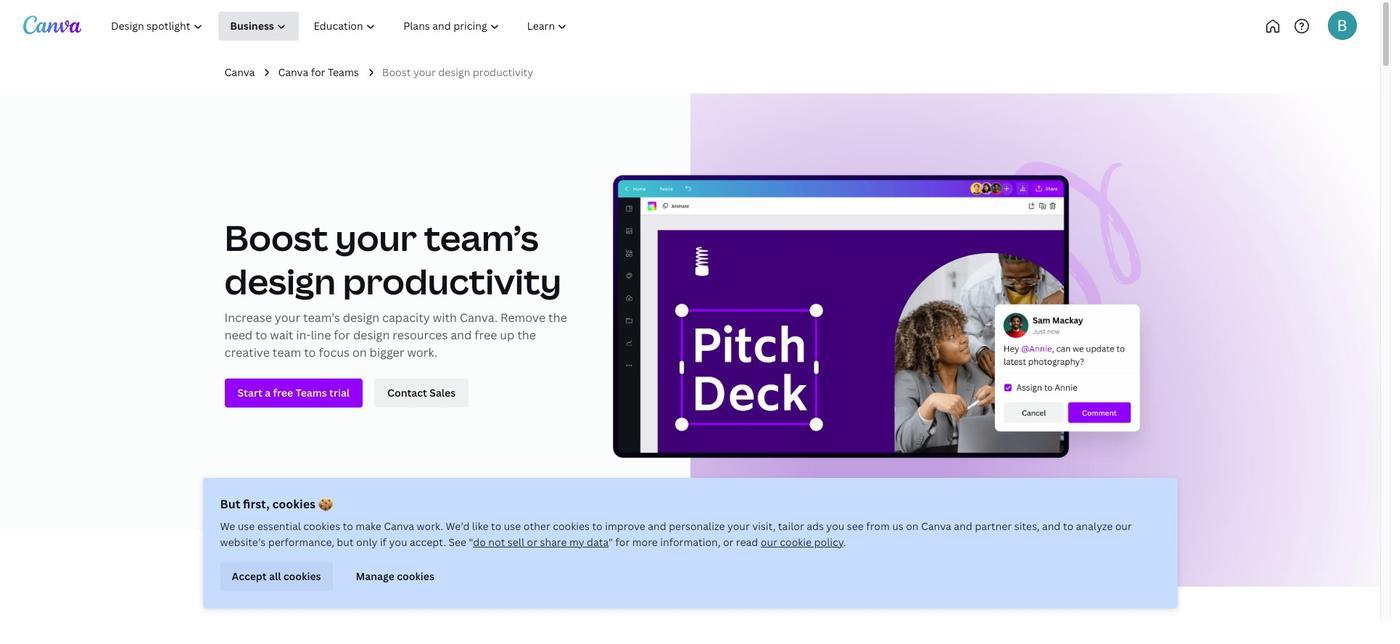 Task type: vqa. For each thing, say whether or not it's contained in the screenshot.
rightmost Team 1 image
no



Task type: locate. For each thing, give the bounding box(es) containing it.
but first, cookies 🍪
[[220, 496, 333, 512]]

free
[[474, 327, 497, 343]]

use up website's
[[238, 519, 255, 533]]

creative
[[224, 345, 270, 361]]

and inside boost your team's design productivity increase your team's design capacity with canva. remove the need to wait in-line for design resources and free up the creative team to focus on bigger work.
[[450, 327, 472, 343]]

need
[[224, 327, 253, 343]]

the right remove
[[548, 310, 567, 326]]

bigger
[[370, 345, 404, 361]]

our cookie policy link
[[761, 535, 843, 549]]

essential
[[257, 519, 301, 533]]

your
[[413, 65, 436, 79], [335, 214, 417, 261], [275, 310, 300, 326], [727, 519, 750, 533]]

or left read
[[723, 535, 734, 549]]

to up data on the left of page
[[592, 519, 603, 533]]

up
[[500, 327, 514, 343]]

1 horizontal spatial our
[[1115, 519, 1132, 533]]

and
[[450, 327, 472, 343], [648, 519, 666, 533], [954, 519, 972, 533], [1042, 519, 1061, 533]]

1 or from the left
[[527, 535, 537, 549]]

cookies inside button
[[283, 569, 321, 583]]

1 horizontal spatial "
[[609, 535, 613, 549]]

foreground image - increase design productivity image
[[613, 160, 1156, 465]]

we'd
[[446, 519, 470, 533]]

sell
[[508, 535, 524, 549]]

cookies right the all
[[283, 569, 321, 583]]

if
[[380, 535, 387, 549]]

the down remove
[[517, 327, 536, 343]]

and down with
[[450, 327, 472, 343]]

1 vertical spatial productivity
[[343, 258, 562, 305]]

2 vertical spatial for
[[615, 535, 630, 549]]

1 vertical spatial the
[[517, 327, 536, 343]]

personalize
[[669, 519, 725, 533]]

accept
[[232, 569, 267, 583]]

for down improve
[[615, 535, 630, 549]]

1 vertical spatial work.
[[417, 519, 443, 533]]

first,
[[243, 496, 270, 512]]

from
[[866, 519, 890, 533]]

0 horizontal spatial or
[[527, 535, 537, 549]]

you right if
[[389, 535, 407, 549]]

information,
[[660, 535, 721, 549]]

" right see
[[469, 535, 473, 549]]

boost for productivity
[[382, 65, 411, 79]]

data
[[587, 535, 609, 549]]

for left teams at the top left of page
[[311, 65, 325, 79]]

manage
[[356, 569, 394, 583]]

0 horizontal spatial "
[[469, 535, 473, 549]]

accept.
[[410, 535, 446, 549]]

design
[[438, 65, 470, 79], [224, 258, 336, 305], [343, 310, 379, 326], [353, 327, 390, 343]]

0 horizontal spatial use
[[238, 519, 255, 533]]

1 vertical spatial on
[[906, 519, 919, 533]]

or right 'sell'
[[527, 535, 537, 549]]

you
[[826, 519, 844, 533], [389, 535, 407, 549]]

"
[[469, 535, 473, 549], [609, 535, 613, 549]]

team
[[273, 345, 301, 361]]

canva link
[[224, 65, 255, 81]]

0 horizontal spatial our
[[761, 535, 777, 549]]

canva for teams link
[[278, 65, 359, 81]]

1 horizontal spatial for
[[334, 327, 350, 343]]

we use essential cookies to make canva work. we'd like to use other cookies to improve and personalize your visit, tailor ads you see from us on canva and partner sites, and to analyze our website's performance, but only if you accept. see "
[[220, 519, 1132, 549]]

1 horizontal spatial team's
[[424, 214, 539, 261]]

1 horizontal spatial on
[[906, 519, 919, 533]]

1 " from the left
[[469, 535, 473, 549]]

make
[[356, 519, 381, 533]]

0 vertical spatial team's
[[424, 214, 539, 261]]

1 vertical spatial boost
[[224, 214, 328, 261]]

cookies down accept.
[[397, 569, 434, 583]]

productivity
[[473, 65, 533, 79], [343, 258, 562, 305]]

1 vertical spatial you
[[389, 535, 407, 549]]

0 vertical spatial boost
[[382, 65, 411, 79]]

to
[[255, 327, 267, 343], [304, 345, 316, 361], [343, 519, 353, 533], [491, 519, 501, 533], [592, 519, 603, 533], [1063, 519, 1073, 533]]

do
[[473, 535, 486, 549]]

for
[[311, 65, 325, 79], [334, 327, 350, 343], [615, 535, 630, 549]]

0 vertical spatial our
[[1115, 519, 1132, 533]]

increase
[[224, 310, 272, 326]]

our right analyze
[[1115, 519, 1132, 533]]

boost your team's design productivity increase your team's design capacity with canva. remove the need to wait in-line for design resources and free up the creative team to focus on bigger work.
[[224, 214, 567, 361]]

0 vertical spatial productivity
[[473, 65, 533, 79]]

on
[[352, 345, 367, 361], [906, 519, 919, 533]]

0 vertical spatial on
[[352, 345, 367, 361]]

our
[[1115, 519, 1132, 533], [761, 535, 777, 549]]

us
[[892, 519, 904, 533]]

use
[[238, 519, 255, 533], [504, 519, 521, 533]]

work. down resources
[[407, 345, 437, 361]]

boost
[[382, 65, 411, 79], [224, 214, 328, 261]]

0 vertical spatial for
[[311, 65, 325, 79]]

1 horizontal spatial boost
[[382, 65, 411, 79]]

1 vertical spatial our
[[761, 535, 777, 549]]

1 horizontal spatial use
[[504, 519, 521, 533]]

you up policy
[[826, 519, 844, 533]]

0 vertical spatial the
[[548, 310, 567, 326]]

on right focus
[[352, 345, 367, 361]]

frame 10288828 (6) image
[[690, 94, 1380, 587]]

do not sell or share my data link
[[473, 535, 609, 549]]

other
[[523, 519, 550, 533]]

work.
[[407, 345, 437, 361], [417, 519, 443, 533]]

cookies up essential
[[272, 496, 315, 512]]

0 horizontal spatial for
[[311, 65, 325, 79]]

1 horizontal spatial or
[[723, 535, 734, 549]]

for up focus
[[334, 327, 350, 343]]

" down improve
[[609, 535, 613, 549]]

visit,
[[752, 519, 776, 533]]

1 horizontal spatial you
[[826, 519, 844, 533]]

use up 'sell'
[[504, 519, 521, 533]]

boost your design productivity
[[382, 65, 533, 79]]

boost inside boost your team's design productivity increase your team's design capacity with canva. remove the need to wait in-line for design resources and free up the creative team to focus on bigger work.
[[224, 214, 328, 261]]

our down visit,
[[761, 535, 777, 549]]

capacity
[[382, 310, 430, 326]]

0 vertical spatial you
[[826, 519, 844, 533]]

0 vertical spatial work.
[[407, 345, 437, 361]]

1 vertical spatial for
[[334, 327, 350, 343]]

on inside we use essential cookies to make canva work. we'd like to use other cookies to improve and personalize your visit, tailor ads you see from us on canva and partner sites, and to analyze our website's performance, but only if you accept. see "
[[906, 519, 919, 533]]

performance,
[[268, 535, 334, 549]]

work. up accept.
[[417, 519, 443, 533]]

tailor
[[778, 519, 804, 533]]

like
[[472, 519, 489, 533]]

0 horizontal spatial on
[[352, 345, 367, 361]]

cookies
[[272, 496, 315, 512], [303, 519, 340, 533], [553, 519, 590, 533], [283, 569, 321, 583], [397, 569, 434, 583]]

2 horizontal spatial for
[[615, 535, 630, 549]]

canva
[[224, 65, 255, 79], [278, 65, 308, 79], [384, 519, 414, 533], [921, 519, 951, 533]]

.
[[843, 535, 846, 549]]

but
[[220, 496, 240, 512]]

team's
[[424, 214, 539, 261], [303, 310, 340, 326]]

or
[[527, 535, 537, 549], [723, 535, 734, 549]]

my
[[569, 535, 584, 549]]

2 use from the left
[[504, 519, 521, 533]]

0 horizontal spatial team's
[[303, 310, 340, 326]]

on right the us
[[906, 519, 919, 533]]

the
[[548, 310, 567, 326], [517, 327, 536, 343]]

0 horizontal spatial boost
[[224, 214, 328, 261]]

remove
[[500, 310, 546, 326]]

to left the 'wait'
[[255, 327, 267, 343]]



Task type: describe. For each thing, give the bounding box(es) containing it.
more
[[632, 535, 658, 549]]

your inside we use essential cookies to make canva work. we'd like to use other cookies to improve and personalize your visit, tailor ads you see from us on canva and partner sites, and to analyze our website's performance, but only if you accept. see "
[[727, 519, 750, 533]]

analyze
[[1076, 519, 1113, 533]]

" inside we use essential cookies to make canva work. we'd like to use other cookies to improve and personalize your visit, tailor ads you see from us on canva and partner sites, and to analyze our website's performance, but only if you accept. see "
[[469, 535, 473, 549]]

boost for design
[[224, 214, 328, 261]]

to right like
[[491, 519, 501, 533]]

for inside boost your team's design productivity increase your team's design capacity with canva. remove the need to wait in-line for design resources and free up the creative team to focus on bigger work.
[[334, 327, 350, 343]]

resources
[[392, 327, 448, 343]]

on inside boost your team's design productivity increase your team's design capacity with canva. remove the need to wait in-line for design resources and free up the creative team to focus on bigger work.
[[352, 345, 367, 361]]

in-
[[296, 327, 311, 343]]

cookies up 'my'
[[553, 519, 590, 533]]

to up but
[[343, 519, 353, 533]]

2 or from the left
[[723, 535, 734, 549]]

policy
[[814, 535, 843, 549]]

productivity inside boost your team's design productivity increase your team's design capacity with canva. remove the need to wait in-line for design resources and free up the creative team to focus on bigger work.
[[343, 258, 562, 305]]

do not sell or share my data " for more information, or read our cookie policy .
[[473, 535, 846, 549]]

we
[[220, 519, 235, 533]]

see
[[847, 519, 864, 533]]

to left analyze
[[1063, 519, 1073, 533]]

and up do not sell or share my data " for more information, or read our cookie policy . on the bottom of page
[[648, 519, 666, 533]]

manage cookies
[[356, 569, 434, 583]]

accept all cookies button
[[220, 562, 333, 591]]

cookies inside button
[[397, 569, 434, 583]]

0 horizontal spatial the
[[517, 327, 536, 343]]

sites,
[[1014, 519, 1040, 533]]

wait
[[270, 327, 293, 343]]

but
[[337, 535, 354, 549]]

and right sites,
[[1042, 519, 1061, 533]]

canva for teams
[[278, 65, 359, 79]]

accept all cookies
[[232, 569, 321, 583]]

improve
[[605, 519, 645, 533]]

0 horizontal spatial you
[[389, 535, 407, 549]]

partner
[[975, 519, 1012, 533]]

teams
[[328, 65, 359, 79]]

work. inside we use essential cookies to make canva work. we'd like to use other cookies to improve and personalize your visit, tailor ads you see from us on canva and partner sites, and to analyze our website's performance, but only if you accept. see "
[[417, 519, 443, 533]]

1 horizontal spatial the
[[548, 310, 567, 326]]

not
[[488, 535, 505, 549]]

cookies down 🍪
[[303, 519, 340, 533]]

all
[[269, 569, 281, 583]]

see
[[449, 535, 466, 549]]

1 vertical spatial team's
[[303, 310, 340, 326]]

work. inside boost your team's design productivity increase your team's design capacity with canva. remove the need to wait in-line for design resources and free up the creative team to focus on bigger work.
[[407, 345, 437, 361]]

ads
[[807, 519, 824, 533]]

share
[[540, 535, 567, 549]]

our inside we use essential cookies to make canva work. we'd like to use other cookies to improve and personalize your visit, tailor ads you see from us on canva and partner sites, and to analyze our website's performance, but only if you accept. see "
[[1115, 519, 1132, 533]]

line
[[311, 327, 331, 343]]

canva.
[[460, 310, 498, 326]]

top level navigation element
[[99, 12, 629, 41]]

website's
[[220, 535, 266, 549]]

1 use from the left
[[238, 519, 255, 533]]

and left partner
[[954, 519, 972, 533]]

with
[[433, 310, 457, 326]]

only
[[356, 535, 377, 549]]

to down in-
[[304, 345, 316, 361]]

cookie
[[780, 535, 812, 549]]

2 " from the left
[[609, 535, 613, 549]]

manage cookies button
[[344, 562, 446, 591]]

read
[[736, 535, 758, 549]]

focus
[[319, 345, 350, 361]]

🍪
[[318, 496, 333, 512]]



